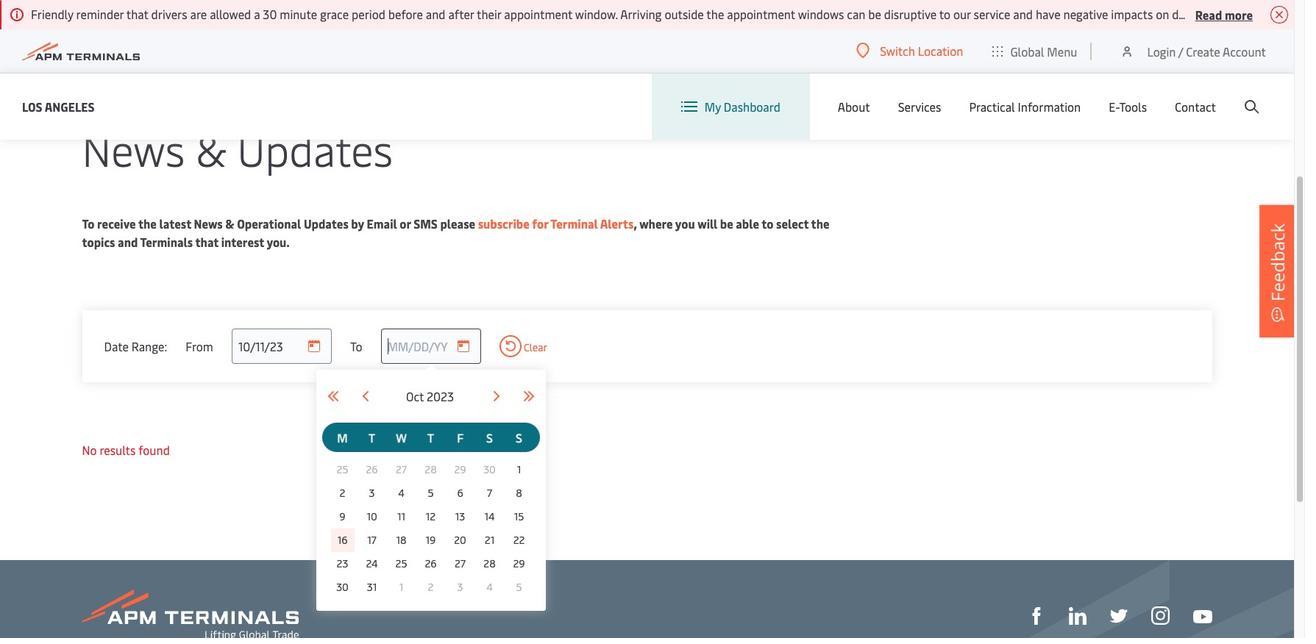 Task type: describe. For each thing, give the bounding box(es) containing it.
the inside the , where you will be able to select the topics and terminals that interest you.
[[812, 216, 830, 232]]

0 vertical spatial updates
[[189, 74, 227, 88]]

0 vertical spatial be
[[869, 6, 882, 22]]

26 for the right 26 link
[[425, 557, 437, 571]]

0 vertical spatial news
[[151, 74, 176, 88]]

read more
[[1196, 6, 1254, 22]]

17
[[367, 534, 377, 548]]

1 horizontal spatial and
[[426, 6, 446, 22]]

19 link
[[422, 532, 440, 550]]

terminals
[[140, 234, 193, 250]]

e-tools button
[[1109, 74, 1148, 140]]

1 vertical spatial &
[[196, 120, 227, 178]]

who
[[1212, 6, 1234, 22]]

1 horizontal spatial 26 link
[[422, 556, 440, 573]]

w
[[396, 430, 407, 446]]

contact button
[[1176, 74, 1217, 140]]

services button
[[899, 74, 942, 140]]

create
[[1187, 43, 1221, 59]]

dashboard
[[724, 99, 781, 115]]

2 s from the left
[[516, 430, 523, 446]]

able
[[736, 216, 760, 232]]

From text field
[[232, 329, 332, 364]]

2 vertical spatial &
[[225, 216, 234, 232]]

24 link
[[363, 556, 381, 573]]

1 horizontal spatial the
[[707, 6, 725, 22]]

e-tools
[[1109, 99, 1148, 115]]

21 link
[[481, 532, 499, 550]]

0 horizontal spatial 2 link
[[334, 485, 351, 503]]

facebook image
[[1028, 608, 1046, 626]]

outside
[[665, 6, 704, 22]]

my
[[705, 99, 721, 115]]

grace
[[320, 6, 349, 22]]

feedback button
[[1260, 205, 1297, 338]]

will
[[698, 216, 718, 232]]

14 link
[[481, 509, 499, 526]]

1 horizontal spatial 4
[[487, 581, 493, 595]]

12
[[426, 510, 436, 524]]

1 horizontal spatial 29 link
[[510, 556, 528, 573]]

1 horizontal spatial 1 link
[[510, 462, 528, 479]]

0 vertical spatial to
[[940, 6, 951, 22]]

angeles for los angeles
[[45, 98, 95, 114]]

1 vertical spatial news
[[82, 120, 185, 178]]

be inside the , where you will be able to select the topics and terminals that interest you.
[[720, 216, 734, 232]]

arrive
[[1237, 6, 1267, 22]]

location
[[918, 43, 964, 59]]

, where you will be able to select the topics and terminals that interest you.
[[82, 216, 830, 250]]

19
[[426, 534, 436, 548]]

date
[[104, 338, 129, 354]]

1 s from the left
[[487, 430, 493, 446]]

11
[[397, 510, 406, 524]]

that inside the , where you will be able to select the topics and terminals that interest you.
[[195, 234, 219, 250]]

los angeles
[[22, 98, 95, 114]]

1 horizontal spatial 3
[[458, 581, 463, 595]]

read
[[1196, 6, 1223, 22]]

0 horizontal spatial the
[[138, 216, 157, 232]]

linkedin image
[[1069, 608, 1087, 626]]

27 for the topmost 27 link
[[396, 463, 407, 477]]

my dashboard button
[[681, 74, 781, 140]]

5 for the top 5 "link"
[[428, 487, 434, 501]]

date range:
[[104, 338, 167, 354]]

no results found
[[82, 442, 170, 459]]

31 link
[[363, 579, 381, 597]]

menu
[[1048, 43, 1078, 59]]

alerts
[[601, 216, 634, 232]]

about
[[838, 99, 871, 115]]

18 link
[[393, 532, 410, 550]]

2 appointment from the left
[[727, 6, 796, 22]]

to for to
[[350, 338, 363, 354]]

10 link
[[363, 509, 381, 526]]

2 for leftmost 2 'link'
[[340, 487, 346, 501]]

switch location button
[[857, 43, 964, 59]]

negative
[[1064, 6, 1109, 22]]

0 vertical spatial 30 link
[[481, 462, 499, 479]]

22
[[514, 534, 525, 548]]

1 vertical spatial 5 link
[[510, 579, 528, 597]]

22 link
[[510, 532, 528, 550]]

0 horizontal spatial 3 link
[[363, 485, 381, 503]]

1 vertical spatial 28 link
[[481, 556, 499, 573]]

practical information button
[[970, 74, 1081, 140]]

2 vertical spatial 30
[[337, 581, 349, 595]]

login / create account
[[1148, 43, 1267, 59]]

practical
[[970, 99, 1016, 115]]

have
[[1036, 6, 1061, 22]]

1 horizontal spatial 27 link
[[452, 556, 469, 573]]

clear
[[522, 341, 548, 355]]

login / create account link
[[1121, 29, 1267, 73]]

found
[[139, 442, 170, 459]]

arriving
[[621, 6, 662, 22]]

login
[[1148, 43, 1177, 59]]

0 vertical spatial 25
[[337, 463, 349, 477]]

0 vertical spatial 5 link
[[422, 485, 440, 503]]

1 on from the left
[[1156, 6, 1170, 22]]

1 vertical spatial updates
[[237, 120, 393, 178]]

2 drivers from the left
[[1173, 6, 1209, 22]]

0 horizontal spatial 29 link
[[452, 462, 469, 479]]

1 appointment from the left
[[504, 6, 573, 22]]

article listing 2 image
[[0, 0, 1295, 67]]

instagram image
[[1152, 608, 1170, 626]]

before
[[389, 6, 423, 22]]

0 horizontal spatial 30
[[263, 6, 277, 22]]

1 for the leftmost '1' link
[[400, 581, 404, 595]]

28 for 28 link to the left
[[425, 463, 437, 477]]

1 vertical spatial los angeles link
[[22, 98, 95, 116]]

select
[[777, 216, 809, 232]]

0 horizontal spatial 4 link
[[393, 485, 410, 503]]

windows
[[798, 6, 845, 22]]

friendly reminder that drivers are allowed a 30 minute grace period before and after their appointment window. arriving outside the appointment windows can be disruptive to our service and have negative impacts on drivers who arrive on time
[[31, 6, 1306, 22]]

los for los angeles
[[22, 98, 42, 114]]

shape link
[[1028, 606, 1046, 626]]

1 for the right '1' link
[[517, 463, 521, 477]]

1 horizontal spatial 25 link
[[393, 556, 410, 573]]

0 vertical spatial 25 link
[[334, 462, 351, 479]]

information
[[1018, 99, 1081, 115]]

29 for the rightmost 29 link
[[513, 557, 525, 571]]

To text field
[[381, 329, 481, 364]]

minute
[[280, 6, 317, 22]]

23
[[337, 557, 348, 571]]

11 link
[[393, 509, 410, 526]]

for
[[532, 216, 549, 232]]

about button
[[838, 74, 871, 140]]

1 vertical spatial 30
[[484, 463, 496, 477]]

8
[[516, 487, 522, 501]]

where
[[640, 216, 673, 232]]

0 vertical spatial 4
[[398, 487, 405, 501]]

news & updates
[[82, 120, 393, 178]]

no
[[82, 442, 97, 459]]

you
[[676, 216, 695, 232]]

latest
[[159, 216, 191, 232]]

18
[[396, 534, 407, 548]]

period
[[352, 6, 386, 22]]

2 horizontal spatial and
[[1014, 6, 1033, 22]]

linkedin__x28_alt_x29__3_ link
[[1069, 606, 1087, 626]]

operational
[[237, 216, 301, 232]]

0 vertical spatial 27 link
[[393, 462, 410, 479]]

0 horizontal spatial 1 link
[[393, 579, 410, 597]]

0 vertical spatial los angeles link
[[82, 74, 137, 88]]

subscribe for terminal alerts link
[[478, 216, 634, 232]]



Task type: locate. For each thing, give the bounding box(es) containing it.
28 up "12"
[[425, 463, 437, 477]]

1 horizontal spatial appointment
[[727, 6, 796, 22]]

/
[[1179, 43, 1184, 59]]

receive
[[97, 216, 136, 232]]

30 link down 23 link
[[334, 579, 351, 597]]

1 vertical spatial to
[[350, 338, 363, 354]]

contact
[[1176, 99, 1217, 115]]

29 link down 22 "link"
[[510, 556, 528, 573]]

1 right 31 link
[[400, 581, 404, 595]]

2 for 2 'link' to the bottom
[[428, 581, 434, 595]]

to for to receive the latest news & operational updates by email or sms please subscribe for terminal alerts
[[82, 216, 95, 232]]

0 horizontal spatial to
[[82, 216, 95, 232]]

23 link
[[334, 556, 351, 573]]

0 horizontal spatial angeles
[[45, 98, 95, 114]]

0 horizontal spatial 26 link
[[363, 462, 381, 479]]

s up 8
[[516, 430, 523, 446]]

0 vertical spatial 28 link
[[422, 462, 440, 479]]

and down receive
[[118, 234, 138, 250]]

clear button
[[499, 336, 548, 358]]

25 link
[[334, 462, 351, 479], [393, 556, 410, 573]]

1 vertical spatial 1
[[400, 581, 404, 595]]

28 link down 21 link
[[481, 556, 499, 573]]

oct
[[406, 389, 424, 405]]

0 vertical spatial los
[[82, 74, 98, 88]]

5 up "12"
[[428, 487, 434, 501]]

28 link up "12"
[[422, 462, 440, 479]]

1 vertical spatial 25
[[396, 557, 407, 571]]

2 down 19 'link'
[[428, 581, 434, 595]]

drivers left are at the left top of page
[[151, 6, 187, 22]]

reminder
[[76, 6, 124, 22]]

from
[[186, 338, 213, 354]]

1 up 8
[[517, 463, 521, 477]]

be right "can" at the right top of page
[[869, 6, 882, 22]]

news right ">"
[[151, 74, 176, 88]]

s
[[487, 430, 493, 446], [516, 430, 523, 446]]

0 horizontal spatial 27 link
[[393, 462, 410, 479]]

17 link
[[363, 532, 381, 550]]

1 vertical spatial 1 link
[[393, 579, 410, 597]]

0 vertical spatial 3
[[369, 487, 375, 501]]

0 vertical spatial 4 link
[[393, 485, 410, 503]]

1 vertical spatial 4 link
[[481, 579, 499, 597]]

0 horizontal spatial 27
[[396, 463, 407, 477]]

twitter image
[[1110, 608, 1128, 626]]

service
[[974, 6, 1011, 22]]

28 for the bottom 28 link
[[484, 557, 496, 571]]

that left interest
[[195, 234, 219, 250]]

&
[[179, 74, 186, 88], [196, 120, 227, 178], [225, 216, 234, 232]]

2 up 9
[[340, 487, 346, 501]]

2 t from the left
[[428, 430, 434, 446]]

to left "our"
[[940, 6, 951, 22]]

0 horizontal spatial 1
[[400, 581, 404, 595]]

5 link up "12"
[[422, 485, 440, 503]]

15
[[514, 510, 524, 524]]

instagram link
[[1152, 606, 1170, 626]]

0 horizontal spatial 28
[[425, 463, 437, 477]]

1 vertical spatial 3 link
[[452, 579, 469, 597]]

5 for the bottom 5 "link"
[[516, 581, 522, 595]]

0 vertical spatial 2
[[340, 487, 346, 501]]

a
[[254, 6, 260, 22]]

29 up 6
[[454, 463, 466, 477]]

1 vertical spatial angeles
[[45, 98, 95, 114]]

disruptive
[[885, 6, 937, 22]]

1 vertical spatial 25 link
[[393, 556, 410, 573]]

drivers
[[151, 6, 187, 22], [1173, 6, 1209, 22]]

1 horizontal spatial angeles
[[100, 74, 137, 88]]

1 vertical spatial 2
[[428, 581, 434, 595]]

13 link
[[452, 509, 469, 526]]

31
[[367, 581, 377, 595]]

3 link down 20 link
[[452, 579, 469, 597]]

you.
[[267, 234, 290, 250]]

angeles for los angeles > news & updates
[[100, 74, 137, 88]]

16
[[338, 534, 348, 548]]

3 up 10
[[369, 487, 375, 501]]

26 link up 10
[[363, 462, 381, 479]]

on left time
[[1270, 6, 1283, 22]]

to
[[940, 6, 951, 22], [762, 216, 774, 232]]

services
[[899, 99, 942, 115]]

after
[[449, 6, 474, 22]]

28 link
[[422, 462, 440, 479], [481, 556, 499, 573]]

global menu
[[1011, 43, 1078, 59]]

1 t from the left
[[369, 430, 375, 446]]

1 vertical spatial 27
[[455, 557, 466, 571]]

account
[[1223, 43, 1267, 59]]

2 vertical spatial news
[[194, 216, 223, 232]]

t left the "f"
[[428, 430, 434, 446]]

25 down 18 link
[[396, 557, 407, 571]]

1 horizontal spatial 30 link
[[481, 462, 499, 479]]

20 link
[[452, 532, 469, 550]]

20
[[454, 534, 467, 548]]

and inside the , where you will be able to select the topics and terminals that interest you.
[[118, 234, 138, 250]]

m
[[337, 430, 348, 446]]

29 down 22 "link"
[[513, 557, 525, 571]]

16 link
[[331, 529, 354, 553]]

f
[[457, 430, 464, 446]]

news down ">"
[[82, 120, 185, 178]]

2 link up 9
[[334, 485, 351, 503]]

1 horizontal spatial los
[[82, 74, 98, 88]]

1 horizontal spatial on
[[1270, 6, 1283, 22]]

2 on from the left
[[1270, 6, 1283, 22]]

0 vertical spatial 30
[[263, 6, 277, 22]]

29 link up 6
[[452, 462, 469, 479]]

26 up 10
[[366, 463, 378, 477]]

5
[[428, 487, 434, 501], [516, 581, 522, 595]]

30 link up 7
[[481, 462, 499, 479]]

24
[[366, 557, 378, 571]]

1 horizontal spatial be
[[869, 6, 882, 22]]

27 link down 20 link
[[452, 556, 469, 573]]

1 vertical spatial 30 link
[[334, 579, 351, 597]]

4 link
[[393, 485, 410, 503], [481, 579, 499, 597]]

7
[[487, 487, 492, 501]]

1 horizontal spatial that
[[195, 234, 219, 250]]

subscribe
[[478, 216, 530, 232]]

t left w
[[369, 430, 375, 446]]

be right will
[[720, 216, 734, 232]]

4 down 21 link
[[487, 581, 493, 595]]

2 link down 19 'link'
[[422, 579, 440, 597]]

1
[[517, 463, 521, 477], [400, 581, 404, 595]]

tools
[[1120, 99, 1148, 115]]

close alert image
[[1271, 6, 1289, 24]]

global
[[1011, 43, 1045, 59]]

1 horizontal spatial 4 link
[[481, 579, 499, 597]]

appointment right their
[[504, 6, 573, 22]]

0 vertical spatial &
[[179, 74, 186, 88]]

1 horizontal spatial 1
[[517, 463, 521, 477]]

1 drivers from the left
[[151, 6, 187, 22]]

to right able
[[762, 216, 774, 232]]

1 horizontal spatial 2 link
[[422, 579, 440, 597]]

are
[[190, 6, 207, 22]]

on right impacts
[[1156, 6, 1170, 22]]

2 horizontal spatial 30
[[484, 463, 496, 477]]

los for los angeles > news & updates
[[82, 74, 98, 88]]

0 vertical spatial 28
[[425, 463, 437, 477]]

the right select in the right of the page
[[812, 216, 830, 232]]

26 down 19 'link'
[[425, 557, 437, 571]]

2 vertical spatial updates
[[304, 216, 349, 232]]

15 link
[[510, 509, 528, 526]]

1 link right 31 link
[[393, 579, 410, 597]]

1 vertical spatial that
[[195, 234, 219, 250]]

0 horizontal spatial that
[[126, 6, 148, 22]]

1 horizontal spatial s
[[516, 430, 523, 446]]

26 link
[[363, 462, 381, 479], [422, 556, 440, 573]]

26 for the topmost 26 link
[[366, 463, 378, 477]]

1 horizontal spatial drivers
[[1173, 6, 1209, 22]]

t
[[369, 430, 375, 446], [428, 430, 434, 446]]

8 link
[[510, 485, 528, 503]]

email
[[367, 216, 397, 232]]

1 horizontal spatial 27
[[455, 557, 466, 571]]

0 vertical spatial 29 link
[[452, 462, 469, 479]]

1 vertical spatial 4
[[487, 581, 493, 595]]

0 horizontal spatial be
[[720, 216, 734, 232]]

drivers left who
[[1173, 6, 1209, 22]]

1 link up 8
[[510, 462, 528, 479]]

27 down 20 link
[[455, 557, 466, 571]]

1 horizontal spatial 2
[[428, 581, 434, 595]]

that right reminder
[[126, 6, 148, 22]]

1 vertical spatial 29 link
[[510, 556, 528, 573]]

0 horizontal spatial 5
[[428, 487, 434, 501]]

global menu button
[[979, 29, 1093, 73]]

appointment left windows
[[727, 6, 796, 22]]

25 link down m
[[334, 462, 351, 479]]

25 link down 18 link
[[393, 556, 410, 573]]

by
[[351, 216, 364, 232]]

to
[[82, 216, 95, 232], [350, 338, 363, 354]]

27 link down w
[[393, 462, 410, 479]]

1 vertical spatial 26
[[425, 557, 437, 571]]

,
[[634, 216, 637, 232]]

updates
[[189, 74, 227, 88], [237, 120, 393, 178], [304, 216, 349, 232]]

9
[[340, 510, 346, 524]]

5 down 22 "link"
[[516, 581, 522, 595]]

1 vertical spatial 5
[[516, 581, 522, 595]]

30 up 7
[[484, 463, 496, 477]]

7 link
[[481, 485, 499, 503]]

1 vertical spatial 2 link
[[422, 579, 440, 597]]

14
[[485, 510, 495, 524]]

0 vertical spatial 1 link
[[510, 462, 528, 479]]

0 vertical spatial 29
[[454, 463, 466, 477]]

los
[[82, 74, 98, 88], [22, 98, 42, 114]]

youtube image
[[1194, 611, 1213, 624]]

0 vertical spatial angeles
[[100, 74, 137, 88]]

30 right a
[[263, 6, 277, 22]]

0 horizontal spatial 4
[[398, 487, 405, 501]]

3 down 20 link
[[458, 581, 463, 595]]

the right the outside
[[707, 6, 725, 22]]

and
[[426, 6, 446, 22], [1014, 6, 1033, 22], [118, 234, 138, 250]]

and left have
[[1014, 6, 1033, 22]]

26 link down 19 'link'
[[422, 556, 440, 573]]

1 vertical spatial 29
[[513, 557, 525, 571]]

1 vertical spatial be
[[720, 216, 734, 232]]

29 for 29 link to the left
[[454, 463, 466, 477]]

28 down 21 link
[[484, 557, 496, 571]]

to inside the , where you will be able to select the topics and terminals that interest you.
[[762, 216, 774, 232]]

4 link up 11
[[393, 485, 410, 503]]

1 horizontal spatial 3 link
[[452, 579, 469, 597]]

3 link up 10
[[363, 485, 381, 503]]

0 vertical spatial 2 link
[[334, 485, 351, 503]]

0 vertical spatial that
[[126, 6, 148, 22]]

1 horizontal spatial to
[[940, 6, 951, 22]]

0 horizontal spatial 25
[[337, 463, 349, 477]]

1 vertical spatial 26 link
[[422, 556, 440, 573]]

3
[[369, 487, 375, 501], [458, 581, 463, 595]]

fill 44 link
[[1110, 606, 1128, 626]]

0 horizontal spatial 2
[[340, 487, 346, 501]]

and left after
[[426, 6, 446, 22]]

news right latest
[[194, 216, 223, 232]]

to receive the latest news & operational updates by email or sms please subscribe for terminal alerts
[[82, 216, 634, 232]]

25 down m
[[337, 463, 349, 477]]

>
[[143, 74, 148, 88]]

s right the "f"
[[487, 430, 493, 446]]

more
[[1225, 6, 1254, 22]]

1 horizontal spatial 25
[[396, 557, 407, 571]]

1 horizontal spatial 30
[[337, 581, 349, 595]]

Page number field
[[1144, 508, 1168, 531]]

allowed
[[210, 6, 251, 22]]

5 link down 22 "link"
[[510, 579, 528, 597]]

1 horizontal spatial 5
[[516, 581, 522, 595]]

the up terminals on the top of page
[[138, 216, 157, 232]]

0 horizontal spatial 26
[[366, 463, 378, 477]]

9 link
[[334, 509, 351, 526]]

switch location
[[881, 43, 964, 59]]

0 vertical spatial 27
[[396, 463, 407, 477]]

4 up 11
[[398, 487, 405, 501]]

4 link down 21 link
[[481, 579, 499, 597]]

27 for the right 27 link
[[455, 557, 466, 571]]

27 down w
[[396, 463, 407, 477]]

0 horizontal spatial 28 link
[[422, 462, 440, 479]]

21
[[485, 534, 495, 548]]

0 vertical spatial 26 link
[[363, 462, 381, 479]]

apmt footer logo image
[[82, 590, 298, 639]]

1 horizontal spatial 26
[[425, 557, 437, 571]]

30 down 23 link
[[337, 581, 349, 595]]

0 horizontal spatial 25 link
[[334, 462, 351, 479]]

3 link
[[363, 485, 381, 503], [452, 579, 469, 597]]



Task type: vqa. For each thing, say whether or not it's contained in the screenshot.
My Dashboard popup button
yes



